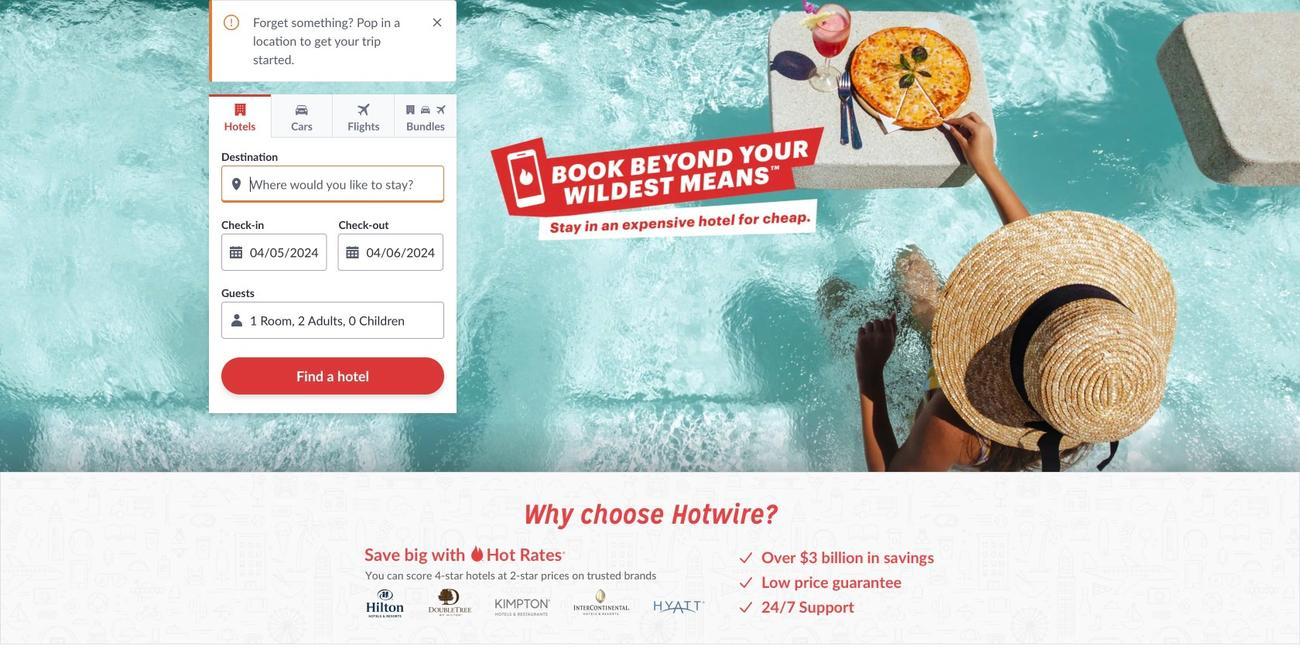 Task type: vqa. For each thing, say whether or not it's contained in the screenshot.
Next month icon
no



Task type: locate. For each thing, give the bounding box(es) containing it.
Where would you like to stay? text field
[[221, 166, 444, 203]]

application
[[221, 302, 444, 339]]

None text field
[[338, 234, 443, 271]]

Check in date expanded. Choose a date from the table below. Tab into the table and use the arrow keys for navigation. text field
[[221, 234, 327, 271]]

alert
[[209, 0, 457, 82]]



